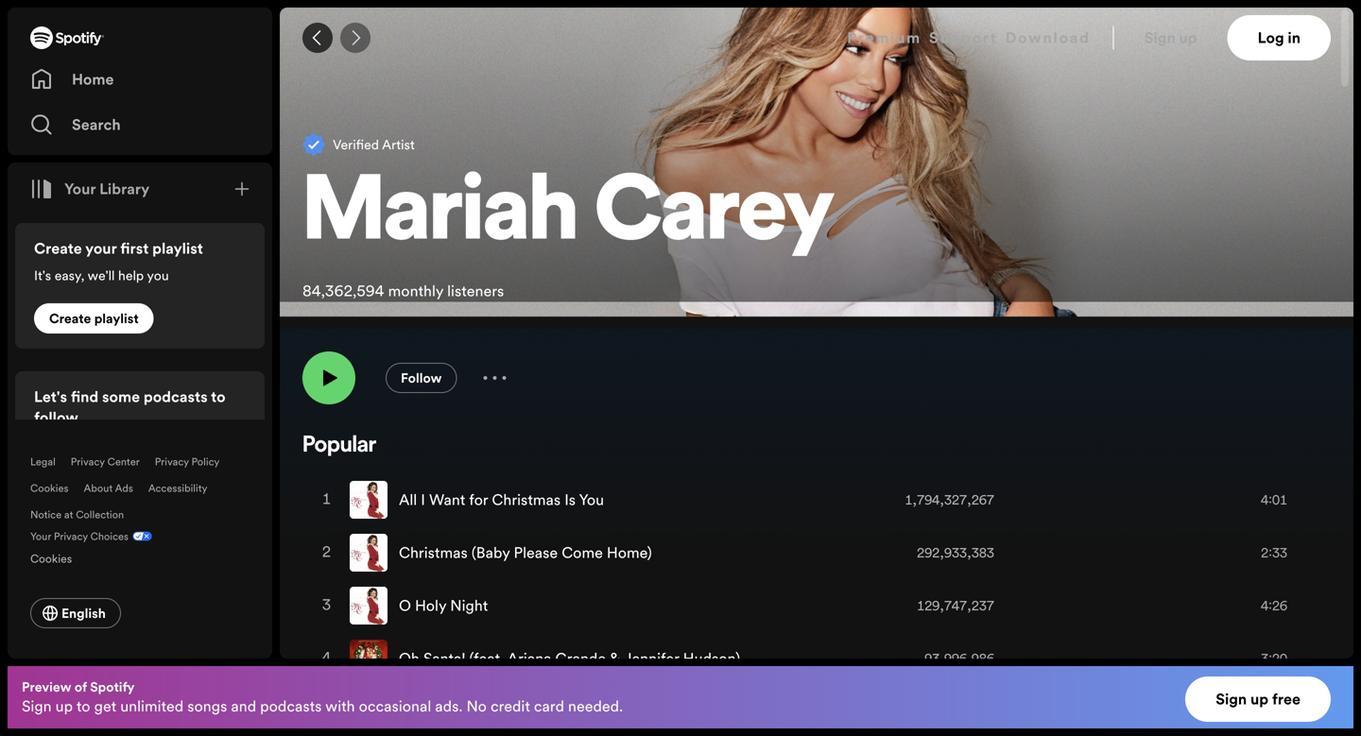 Task type: locate. For each thing, give the bounding box(es) containing it.
sign inside "button"
[[1216, 689, 1248, 710]]

1 vertical spatial to
[[76, 697, 90, 717]]

1 horizontal spatial playlist
[[152, 238, 203, 259]]

sign up free
[[1216, 689, 1301, 710]]

verified
[[333, 136, 379, 154]]

playlist down help
[[94, 310, 139, 328]]

podcasts right and
[[260, 697, 322, 717]]

go back image
[[310, 30, 325, 45]]

spotify
[[90, 679, 135, 697]]

log in button
[[1228, 15, 1332, 61]]

notice at collection link
[[30, 508, 124, 522]]

1 vertical spatial podcasts
[[260, 697, 322, 717]]

0 vertical spatial create
[[34, 238, 82, 259]]

unlimited
[[120, 697, 184, 717]]

choices
[[90, 530, 129, 544]]

your privacy choices
[[30, 530, 129, 544]]

legal link
[[30, 455, 56, 469]]

up left free
[[1251, 689, 1269, 710]]

0 vertical spatial playlist
[[152, 238, 203, 259]]

to up policy
[[211, 387, 226, 408]]

0 vertical spatial christmas
[[492, 490, 561, 511]]

0 horizontal spatial sign
[[22, 697, 52, 717]]

preview
[[22, 679, 71, 697]]

1 horizontal spatial your
[[64, 179, 96, 200]]

o
[[399, 596, 411, 617]]

let's
[[34, 387, 67, 408]]

about
[[84, 481, 113, 496]]

create inside create playlist button
[[49, 310, 91, 328]]

1 vertical spatial create
[[49, 310, 91, 328]]

privacy up about
[[71, 455, 105, 469]]

to left the get
[[76, 697, 90, 717]]

notice
[[30, 508, 62, 522]]

to
[[211, 387, 226, 408], [76, 697, 90, 717]]

easy,
[[55, 267, 85, 285]]

english
[[61, 605, 106, 623]]

2 horizontal spatial sign
[[1216, 689, 1248, 710]]

sign inside button
[[1145, 27, 1176, 48]]

support button
[[930, 15, 998, 61]]

playlist
[[152, 238, 203, 259], [94, 310, 139, 328]]

0 vertical spatial podcasts
[[144, 387, 208, 408]]

1 vertical spatial christmas
[[399, 543, 468, 564]]

up left of
[[55, 697, 73, 717]]

0 horizontal spatial up
[[55, 697, 73, 717]]

create playlist button
[[34, 304, 154, 334]]

create inside "create your first playlist it's easy, we'll help you"
[[34, 238, 82, 259]]

1 vertical spatial cookies
[[30, 551, 72, 567]]

0 horizontal spatial podcasts
[[144, 387, 208, 408]]

2 horizontal spatial up
[[1251, 689, 1269, 710]]

create playlist
[[49, 310, 139, 328]]

is
[[565, 490, 576, 511]]

playlist up you
[[152, 238, 203, 259]]

84,362,594
[[303, 281, 385, 302]]

your library
[[64, 179, 150, 200]]

292,933,383
[[918, 544, 995, 562]]

follow button
[[386, 363, 457, 393]]

0 horizontal spatial your
[[30, 530, 51, 544]]

up left log
[[1180, 27, 1198, 48]]

1 vertical spatial playlist
[[94, 310, 139, 328]]

1 horizontal spatial sign
[[1145, 27, 1176, 48]]

cookies link down 'your privacy choices'
[[30, 548, 87, 568]]

let's find some podcasts to follow
[[34, 387, 226, 428]]

create up easy, at left top
[[34, 238, 82, 259]]

up inside sign up free "button"
[[1251, 689, 1269, 710]]

all i want for christmas is you
[[399, 490, 604, 511]]

your library button
[[23, 170, 157, 208]]

playlist inside "create your first playlist it's easy, we'll help you"
[[152, 238, 203, 259]]

to inside preview of spotify sign up to get unlimited songs and podcasts with occasional ads. no credit card needed.
[[76, 697, 90, 717]]

we'll
[[88, 267, 115, 285]]

hudson)
[[683, 649, 741, 670]]

1 vertical spatial cookies link
[[30, 548, 87, 568]]

christmas inside cell
[[492, 490, 561, 511]]

premium support download
[[848, 27, 1091, 48]]

jennifer
[[624, 649, 680, 670]]

oh santa! (feat. ariana grande & jennifer hudson)
[[399, 649, 741, 670]]

1 horizontal spatial podcasts
[[260, 697, 322, 717]]

up inside preview of spotify sign up to get unlimited songs and podcasts with occasional ads. no credit card needed.
[[55, 697, 73, 717]]

playlist inside button
[[94, 310, 139, 328]]

night
[[450, 596, 488, 617]]

follow
[[34, 408, 78, 428]]

come
[[562, 543, 603, 564]]

oh
[[399, 649, 420, 670]]

christmas up holy
[[399, 543, 468, 564]]

up for sign up
[[1180, 27, 1198, 48]]

1 horizontal spatial christmas
[[492, 490, 561, 511]]

1 vertical spatial your
[[30, 530, 51, 544]]

to inside let's find some podcasts to follow
[[211, 387, 226, 408]]

your left library
[[64, 179, 96, 200]]

0 horizontal spatial playlist
[[94, 310, 139, 328]]

your down notice
[[30, 530, 51, 544]]

ads.
[[435, 697, 463, 717]]

privacy down at at the left bottom
[[54, 530, 88, 544]]

grande
[[556, 649, 606, 670]]

0 vertical spatial your
[[64, 179, 96, 200]]

your inside button
[[64, 179, 96, 200]]

sign inside preview of spotify sign up to get unlimited songs and podcasts with occasional ads. no credit card needed.
[[22, 697, 52, 717]]

1 horizontal spatial to
[[211, 387, 226, 408]]

privacy up accessibility link
[[155, 455, 189, 469]]

it's
[[34, 267, 51, 285]]

please
[[514, 543, 558, 564]]

find
[[71, 387, 99, 408]]

create down easy, at left top
[[49, 310, 91, 328]]

support
[[930, 27, 998, 48]]

log in
[[1258, 27, 1301, 48]]

podcasts inside let's find some podcasts to follow
[[144, 387, 208, 408]]

listeners
[[447, 281, 504, 302]]

of
[[74, 679, 87, 697]]

4:01 cell
[[1181, 475, 1315, 526]]

christmas
[[492, 490, 561, 511], [399, 543, 468, 564]]

1 horizontal spatial up
[[1180, 27, 1198, 48]]

up inside the sign up button
[[1180, 27, 1198, 48]]

about ads
[[84, 481, 133, 496]]

your for your privacy choices
[[30, 530, 51, 544]]

cookies up notice
[[30, 481, 69, 496]]

first
[[120, 238, 149, 259]]

podcasts right some
[[144, 387, 208, 408]]

mariah
[[303, 171, 579, 261]]

download button
[[1006, 15, 1091, 61]]

holy
[[415, 596, 447, 617]]

california consumer privacy act (ccpa) opt-out icon image
[[129, 530, 152, 548]]

monthly
[[388, 281, 444, 302]]

christmas left is
[[492, 490, 561, 511]]

top bar and user menu element
[[280, 8, 1354, 68]]

privacy policy link
[[155, 455, 220, 469]]

premium button
[[848, 15, 922, 61]]

english button
[[30, 599, 121, 629]]

0 horizontal spatial to
[[76, 697, 90, 717]]

card
[[534, 697, 565, 717]]

0 vertical spatial to
[[211, 387, 226, 408]]

privacy
[[71, 455, 105, 469], [155, 455, 189, 469], [54, 530, 88, 544]]

0 horizontal spatial christmas
[[399, 543, 468, 564]]

sign up
[[1145, 27, 1198, 48]]

sign for sign up
[[1145, 27, 1176, 48]]

cookies link up notice
[[30, 481, 69, 496]]

and
[[231, 697, 256, 717]]

3:20
[[1262, 650, 1288, 668]]

santa!
[[424, 649, 466, 670]]

0 vertical spatial cookies
[[30, 481, 69, 496]]

93,996,986
[[925, 650, 995, 668]]

cookies down your privacy choices 'button'
[[30, 551, 72, 567]]

cookies link
[[30, 481, 69, 496], [30, 548, 87, 568]]

privacy for privacy policy
[[155, 455, 189, 469]]

0 vertical spatial cookies link
[[30, 481, 69, 496]]

get
[[94, 697, 116, 717]]

4:01
[[1262, 491, 1288, 509]]

up
[[1180, 27, 1198, 48], [1251, 689, 1269, 710], [55, 697, 73, 717]]



Task type: vqa. For each thing, say whether or not it's contained in the screenshot.
Skip forward 15 seconds image
no



Task type: describe. For each thing, give the bounding box(es) containing it.
notice at collection
[[30, 508, 124, 522]]

sign for sign up free
[[1216, 689, 1248, 710]]

popular
[[303, 435, 376, 458]]

you
[[579, 490, 604, 511]]

129,747,237
[[918, 597, 995, 615]]

credit
[[491, 697, 530, 717]]

home)
[[607, 543, 652, 564]]

main element
[[8, 8, 272, 659]]

privacy policy
[[155, 455, 220, 469]]

up for sign up free
[[1251, 689, 1269, 710]]

songs
[[187, 697, 227, 717]]

search
[[72, 114, 121, 135]]

accessibility link
[[148, 481, 208, 496]]

no
[[467, 697, 487, 717]]

for
[[469, 490, 488, 511]]

1 cookies from the top
[[30, 481, 69, 496]]

log
[[1258, 27, 1285, 48]]

help
[[118, 267, 144, 285]]

carey
[[595, 171, 834, 261]]

accessibility
[[148, 481, 208, 496]]

about ads link
[[84, 481, 133, 496]]

christmas (baby please come home)
[[399, 543, 652, 564]]

mariah carey
[[303, 171, 834, 261]]

policy
[[192, 455, 220, 469]]

occasional
[[359, 697, 432, 717]]

4:26
[[1262, 597, 1288, 615]]

2 cookies link from the top
[[30, 548, 87, 568]]

your privacy choices button
[[30, 530, 129, 544]]

create for your
[[34, 238, 82, 259]]

go forward image
[[348, 30, 363, 45]]

create your first playlist it's easy, we'll help you
[[34, 238, 203, 285]]

1 cookies link from the top
[[30, 481, 69, 496]]

in
[[1288, 27, 1301, 48]]

christmas (baby please come home) cell
[[350, 528, 884, 579]]

needed.
[[568, 697, 623, 717]]

84,362,594 monthly listeners
[[303, 281, 504, 302]]

you
[[147, 267, 169, 285]]

your for your library
[[64, 179, 96, 200]]

2 cookies from the top
[[30, 551, 72, 567]]

privacy center link
[[71, 455, 140, 469]]

spotify image
[[30, 26, 104, 49]]

3:20 cell
[[1181, 634, 1315, 685]]

ariana
[[508, 649, 552, 670]]

with
[[325, 697, 355, 717]]

o holy night cell
[[350, 581, 884, 632]]

&
[[610, 649, 621, 670]]

privacy center
[[71, 455, 140, 469]]

some
[[102, 387, 140, 408]]

home
[[72, 69, 114, 90]]

verified artist
[[333, 136, 415, 154]]

free
[[1273, 689, 1301, 710]]

2:33
[[1262, 544, 1288, 562]]

search link
[[30, 106, 250, 144]]

legal
[[30, 455, 56, 469]]

home link
[[30, 61, 250, 98]]

follow
[[401, 369, 442, 387]]

(baby
[[472, 543, 510, 564]]

i
[[421, 490, 426, 511]]

sign up free button
[[1186, 677, 1332, 723]]

create for playlist
[[49, 310, 91, 328]]

center
[[107, 455, 140, 469]]

o holy night
[[399, 596, 488, 617]]

want
[[429, 490, 466, 511]]

all i want for christmas is you cell
[[350, 475, 884, 526]]

ads
[[115, 481, 133, 496]]

at
[[64, 508, 73, 522]]

library
[[99, 179, 150, 200]]

all i want for christmas is you link
[[399, 490, 604, 511]]

1,794,327,267
[[905, 491, 995, 509]]

preview of spotify sign up to get unlimited songs and podcasts with occasional ads. no credit card needed.
[[22, 679, 623, 717]]

your
[[85, 238, 117, 259]]

(feat.
[[470, 649, 504, 670]]

podcasts inside preview of spotify sign up to get unlimited songs and podcasts with occasional ads. no credit card needed.
[[260, 697, 322, 717]]

christmas (baby please come home) link
[[399, 543, 652, 564]]

privacy for privacy center
[[71, 455, 105, 469]]

artist
[[382, 136, 415, 154]]

collection
[[76, 508, 124, 522]]

download
[[1006, 27, 1091, 48]]

all
[[399, 490, 417, 511]]

christmas inside cell
[[399, 543, 468, 564]]



